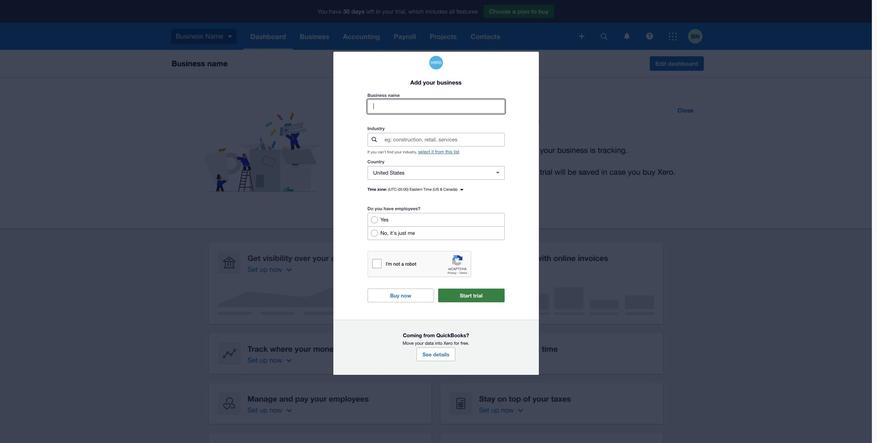 Task type: describe. For each thing, give the bounding box(es) containing it.
time zone: (utc-05:00) eastern time (us & canada)
[[368, 187, 458, 192]]

see
[[423, 352, 432, 358]]

see details
[[423, 352, 450, 358]]

employees?
[[395, 206, 421, 211]]

search icon image
[[372, 137, 377, 142]]

(us
[[433, 187, 439, 192]]

your for quickbooks?
[[415, 341, 424, 346]]

canada)
[[444, 187, 458, 192]]

see details button
[[417, 348, 455, 362]]

xero image
[[429, 56, 443, 70]]

industry,
[[403, 150, 417, 154]]

coming from quickbooks? move your data into xero for free.
[[403, 332, 470, 346]]

details
[[433, 352, 450, 358]]

your for can't
[[395, 150, 402, 154]]

into
[[435, 341, 443, 346]]

list
[[454, 149, 460, 155]]

find
[[387, 150, 394, 154]]

country
[[368, 159, 385, 164]]

add
[[410, 79, 422, 86]]

trial
[[473, 293, 483, 299]]

select
[[418, 149, 430, 155]]

clear image
[[491, 166, 505, 180]]

&
[[440, 187, 443, 192]]

you for can't
[[371, 150, 377, 154]]

it's
[[390, 230, 397, 236]]

add your business
[[410, 79, 462, 86]]

data
[[425, 341, 434, 346]]

quickbooks?
[[437, 332, 469, 339]]

Business name field
[[368, 100, 504, 113]]

if you can't find your industry, select it from this list
[[368, 149, 460, 155]]



Task type: vqa. For each thing, say whether or not it's contained in the screenshot.
05:00)
yes



Task type: locate. For each thing, give the bounding box(es) containing it.
time
[[368, 187, 376, 192], [424, 187, 432, 192]]

eastern
[[410, 187, 423, 192]]

just
[[398, 230, 407, 236]]

from
[[435, 149, 444, 155], [424, 332, 435, 339]]

time inside time zone: (utc-05:00) eastern time (us & canada)
[[424, 187, 432, 192]]

buy now
[[390, 293, 411, 299]]

0 vertical spatial your
[[423, 79, 436, 86]]

no, it's just me
[[381, 230, 415, 236]]

your right find
[[395, 150, 402, 154]]

time left the zone:
[[368, 187, 376, 192]]

you for have
[[375, 206, 383, 211]]

move
[[403, 341, 414, 346]]

business
[[368, 93, 387, 98]]

business name
[[368, 93, 400, 98]]

coming
[[403, 332, 422, 339]]

Industry field
[[384, 133, 504, 146]]

yes
[[381, 217, 389, 223]]

you inside if you can't find your industry, select it from this list
[[371, 150, 377, 154]]

0 horizontal spatial time
[[368, 187, 376, 192]]

xero
[[444, 341, 453, 346]]

(utc-
[[388, 187, 398, 192]]

for
[[454, 341, 460, 346]]

from up data
[[424, 332, 435, 339]]

1 horizontal spatial time
[[424, 187, 432, 192]]

you right do
[[375, 206, 383, 211]]

industry
[[368, 126, 385, 131]]

from right it
[[435, 149, 444, 155]]

no,
[[381, 230, 389, 236]]

1 vertical spatial your
[[395, 150, 402, 154]]

name
[[388, 93, 400, 98]]

do you have employees? group
[[368, 213, 505, 240]]

do
[[368, 206, 374, 211]]

start trial button
[[438, 289, 505, 303]]

start
[[460, 293, 472, 299]]

if
[[368, 150, 370, 154]]

2 vertical spatial your
[[415, 341, 424, 346]]

do you have employees?
[[368, 206, 421, 211]]

free.
[[461, 341, 470, 346]]

Country field
[[368, 167, 488, 180]]

you
[[371, 150, 377, 154], [375, 206, 383, 211]]

start trial
[[460, 293, 483, 299]]

1 vertical spatial you
[[375, 206, 383, 211]]

select it from this list button
[[418, 149, 460, 155]]

your
[[423, 79, 436, 86], [395, 150, 402, 154], [415, 341, 424, 346]]

business
[[437, 79, 462, 86]]

me
[[408, 230, 415, 236]]

this
[[446, 149, 453, 155]]

your right add
[[423, 79, 436, 86]]

your left data
[[415, 341, 424, 346]]

buy now button
[[368, 289, 434, 303]]

have
[[384, 206, 394, 211]]

time left (us
[[424, 187, 432, 192]]

your inside if you can't find your industry, select it from this list
[[395, 150, 402, 154]]

buy
[[390, 293, 400, 299]]

from inside coming from quickbooks? move your data into xero for free.
[[424, 332, 435, 339]]

0 vertical spatial from
[[435, 149, 444, 155]]

you right if
[[371, 150, 377, 154]]

05:00)
[[398, 187, 409, 192]]

your inside coming from quickbooks? move your data into xero for free.
[[415, 341, 424, 346]]

1 vertical spatial from
[[424, 332, 435, 339]]

now
[[401, 293, 411, 299]]

it
[[432, 149, 434, 155]]

can't
[[378, 150, 386, 154]]

zone:
[[378, 187, 387, 192]]

0 vertical spatial you
[[371, 150, 377, 154]]



